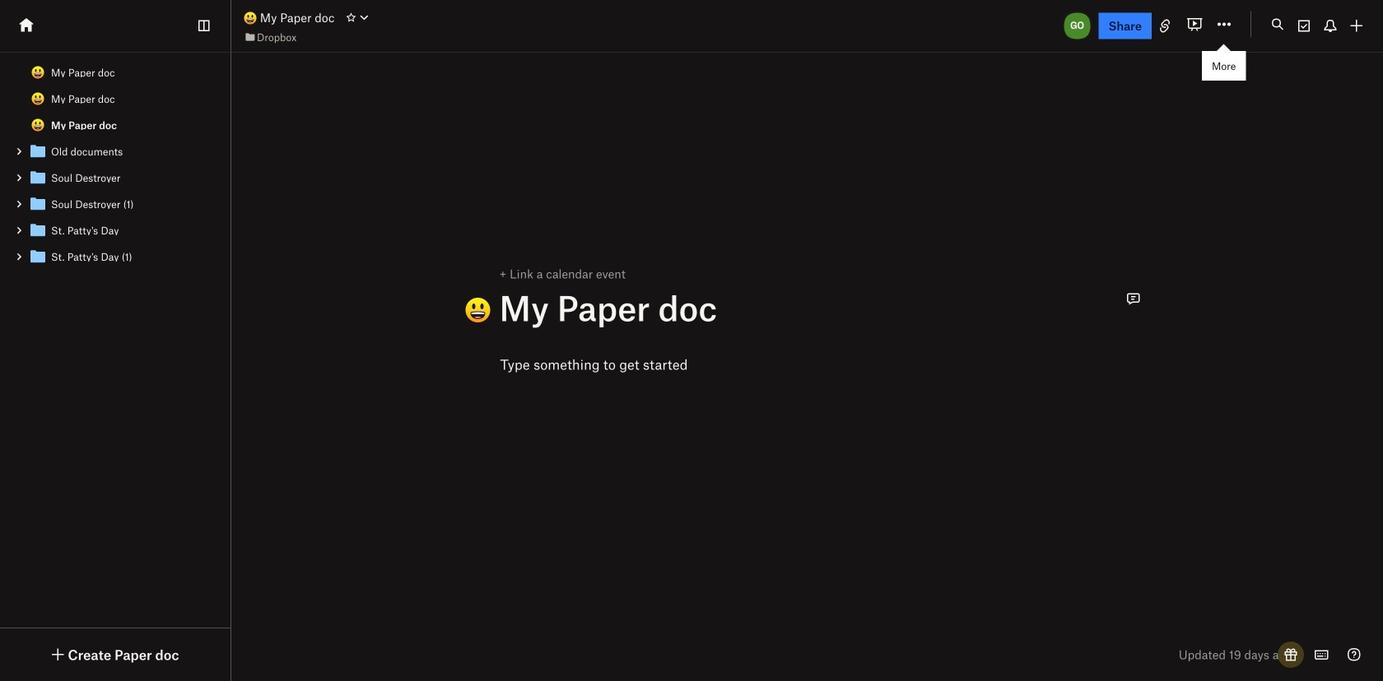 Task type: describe. For each thing, give the bounding box(es) containing it.
template content image for second expand folder icon from the bottom
[[28, 194, 48, 214]]

1 vertical spatial grinning face with big eyes image
[[31, 66, 44, 79]]

/ contents list
[[0, 59, 231, 270]]

template content image for 2nd expand folder image from the bottom
[[28, 168, 48, 188]]

template content image for third expand folder icon
[[28, 221, 48, 240]]

2 vertical spatial grinning face with big eyes image
[[31, 119, 44, 132]]

1 expand folder image from the top
[[13, 146, 25, 157]]

template content image for first expand folder image from the bottom of the / contents list
[[28, 247, 48, 267]]

2 expand folder image from the top
[[13, 251, 25, 263]]

2 expand folder image from the top
[[13, 198, 25, 210]]

0 vertical spatial grinning face with big eyes image
[[244, 12, 257, 25]]

3 expand folder image from the top
[[13, 225, 25, 236]]



Task type: vqa. For each thing, say whether or not it's contained in the screenshot.
the leftmost "my paper doc"
no



Task type: locate. For each thing, give the bounding box(es) containing it.
grinning face with big eyes image
[[244, 12, 257, 25], [31, 66, 44, 79], [31, 119, 44, 132]]

2 vertical spatial expand folder image
[[13, 225, 25, 236]]

0 vertical spatial expand folder image
[[13, 172, 25, 184]]

template content image
[[28, 168, 48, 188], [28, 194, 48, 214], [28, 221, 48, 240], [28, 247, 48, 267]]

expand folder image
[[13, 146, 25, 157], [13, 198, 25, 210], [13, 225, 25, 236]]

1 template content image from the top
[[28, 168, 48, 188]]

4 template content image from the top
[[28, 247, 48, 267]]

2 template content image from the top
[[28, 194, 48, 214]]

expand folder image
[[13, 172, 25, 184], [13, 251, 25, 263]]

1 expand folder image from the top
[[13, 172, 25, 184]]

1 vertical spatial expand folder image
[[13, 251, 25, 263]]

grinning face with big eyes image
[[31, 92, 44, 105]]

0 vertical spatial expand folder image
[[13, 146, 25, 157]]

template content image
[[28, 142, 48, 161]]

3 template content image from the top
[[28, 221, 48, 240]]

heading
[[465, 287, 1113, 328]]

1 vertical spatial expand folder image
[[13, 198, 25, 210]]



